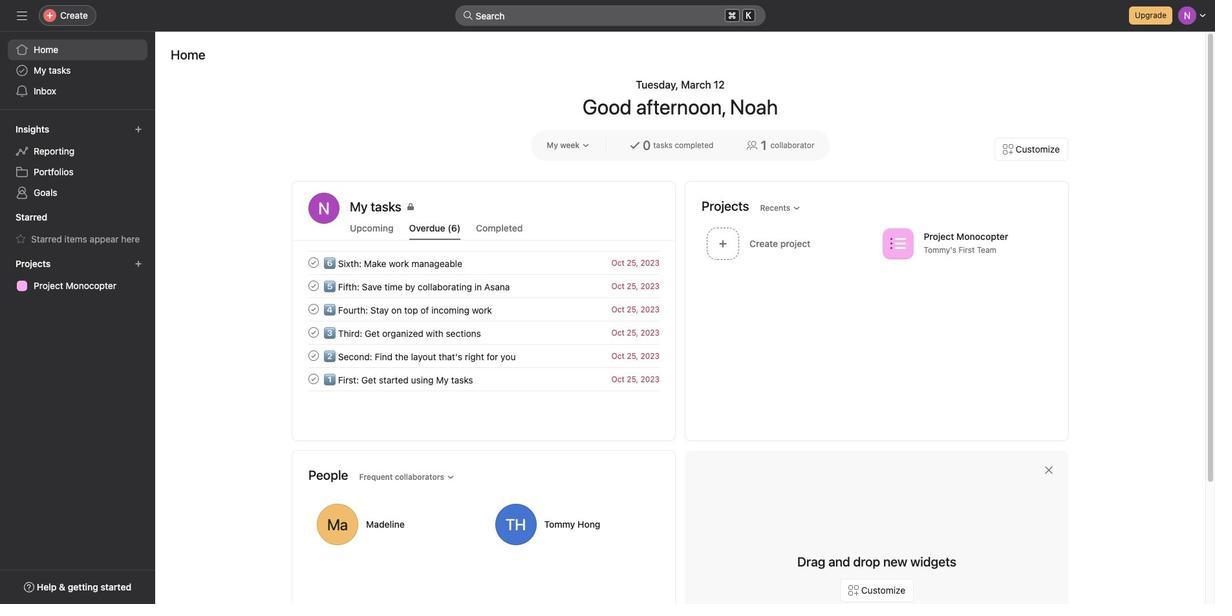 Task type: vqa. For each thing, say whether or not it's contained in the screenshot.
24
no



Task type: describe. For each thing, give the bounding box(es) containing it.
new project or portfolio image
[[135, 260, 142, 268]]

view profile image
[[309, 193, 340, 224]]

new insights image
[[135, 125, 142, 133]]

1 mark complete image from the top
[[306, 278, 322, 294]]

starred element
[[0, 206, 155, 252]]

list image
[[890, 236, 906, 251]]

3 mark complete checkbox from the top
[[306, 371, 322, 387]]

1 mark complete image from the top
[[306, 255, 322, 270]]

4 mark complete image from the top
[[306, 348, 322, 364]]

global element
[[0, 32, 155, 109]]

2 mark complete checkbox from the top
[[306, 301, 322, 317]]

1 mark complete checkbox from the top
[[306, 278, 322, 294]]

1 mark complete checkbox from the top
[[306, 255, 322, 270]]



Task type: locate. For each thing, give the bounding box(es) containing it.
mark complete image
[[306, 255, 322, 270], [306, 371, 322, 387]]

insights element
[[0, 118, 155, 206]]

3 mark complete image from the top
[[306, 325, 322, 340]]

0 vertical spatial mark complete checkbox
[[306, 255, 322, 270]]

2 mark complete image from the top
[[306, 371, 322, 387]]

dismiss image
[[1044, 465, 1054, 475]]

Mark complete checkbox
[[306, 278, 322, 294], [306, 301, 322, 317], [306, 325, 322, 340]]

2 vertical spatial mark complete checkbox
[[306, 325, 322, 340]]

Mark complete checkbox
[[306, 255, 322, 270], [306, 348, 322, 364], [306, 371, 322, 387]]

3 mark complete checkbox from the top
[[306, 325, 322, 340]]

2 vertical spatial mark complete checkbox
[[306, 371, 322, 387]]

2 mark complete image from the top
[[306, 301, 322, 317]]

None field
[[455, 5, 766, 26]]

1 vertical spatial mark complete image
[[306, 371, 322, 387]]

0 vertical spatial mark complete checkbox
[[306, 278, 322, 294]]

1 vertical spatial mark complete checkbox
[[306, 301, 322, 317]]

Search tasks, projects, and more text field
[[455, 5, 766, 26]]

2 mark complete checkbox from the top
[[306, 348, 322, 364]]

1 vertical spatial mark complete checkbox
[[306, 348, 322, 364]]

prominent image
[[463, 10, 473, 21]]

projects element
[[0, 252, 155, 299]]

hide sidebar image
[[17, 10, 27, 21]]

mark complete image
[[306, 278, 322, 294], [306, 301, 322, 317], [306, 325, 322, 340], [306, 348, 322, 364]]

0 vertical spatial mark complete image
[[306, 255, 322, 270]]



